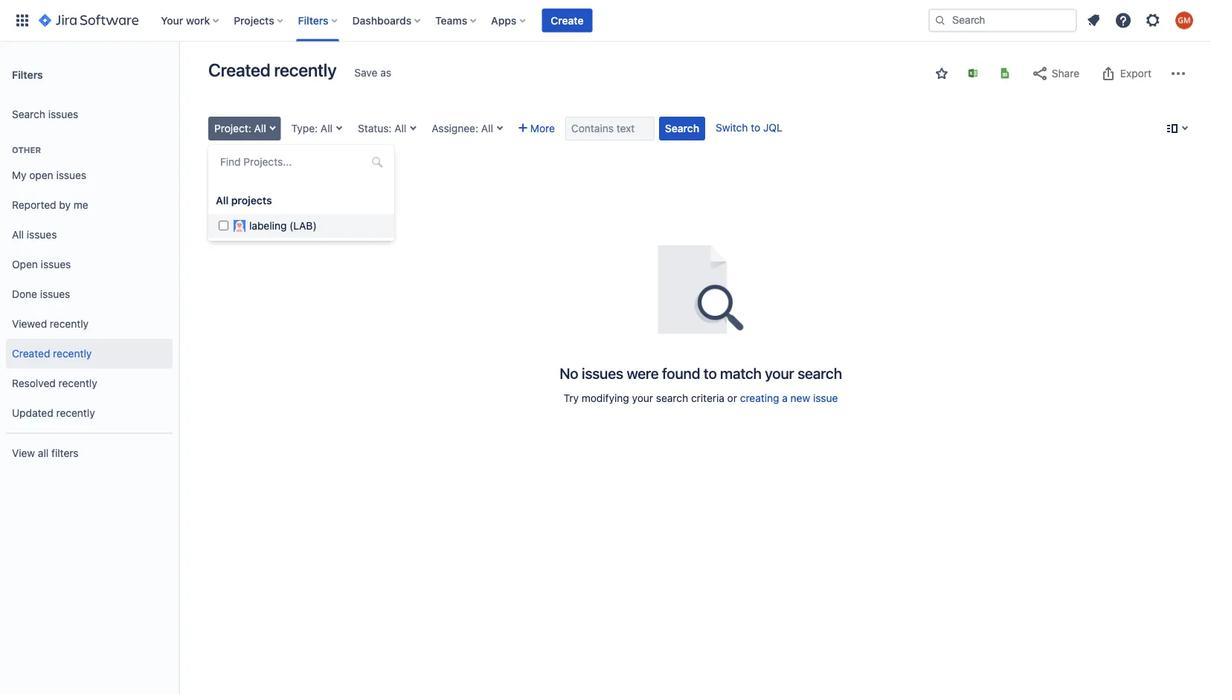 Task type: locate. For each thing, give the bounding box(es) containing it.
0 vertical spatial search
[[12, 108, 45, 121]]

primary element
[[9, 0, 929, 41]]

filters button
[[294, 9, 343, 32]]

updated recently
[[12, 407, 95, 420]]

created recently
[[208, 60, 337, 80], [12, 348, 92, 360]]

filters right projects popup button
[[298, 14, 329, 26]]

filters up search issues at the top
[[12, 68, 43, 81]]

assignee:
[[432, 122, 479, 135]]

banner
[[0, 0, 1211, 42]]

to up criteria
[[704, 365, 717, 382]]

recently down done issues link
[[50, 318, 89, 330]]

teams button
[[431, 9, 482, 32]]

created
[[208, 60, 270, 80], [12, 348, 50, 360]]

1 horizontal spatial created recently
[[208, 60, 337, 80]]

all projects
[[216, 195, 272, 207]]

1 horizontal spatial created
[[208, 60, 270, 80]]

created recently down projects popup button
[[208, 60, 337, 80]]

created recently link
[[6, 339, 173, 369]]

type:
[[291, 122, 318, 135]]

1 vertical spatial your
[[632, 393, 653, 405]]

1 horizontal spatial to
[[751, 122, 761, 134]]

search up the issue
[[798, 365, 842, 382]]

resolved recently link
[[6, 369, 173, 399]]

none checkbox inside the all projects element
[[219, 221, 228, 231]]

export
[[1121, 67, 1152, 80]]

recently down viewed recently link
[[53, 348, 92, 360]]

search left 'switch'
[[665, 122, 700, 135]]

0 vertical spatial filters
[[298, 14, 329, 26]]

your down were
[[632, 393, 653, 405]]

all issues
[[12, 229, 57, 241]]

0 horizontal spatial search
[[656, 393, 688, 405]]

export button
[[1092, 62, 1159, 86]]

sidebar navigation image
[[162, 60, 195, 89]]

Search field
[[929, 9, 1077, 32]]

save
[[354, 67, 378, 79]]

issue
[[813, 393, 838, 405]]

search issues
[[12, 108, 78, 121]]

status: all
[[358, 122, 406, 135]]

updated recently link
[[6, 399, 173, 429]]

search up the 'other'
[[12, 108, 45, 121]]

search
[[12, 108, 45, 121], [665, 122, 700, 135]]

issues for all issues
[[27, 229, 57, 241]]

to left jql
[[751, 122, 761, 134]]

open issues
[[12, 259, 71, 271]]

jira software image
[[39, 12, 139, 29], [39, 12, 139, 29]]

settings image
[[1144, 12, 1162, 29]]

all up open on the top of page
[[12, 229, 24, 241]]

all projects element
[[208, 214, 394, 238]]

try modifying your search criteria or creating a new issue
[[564, 393, 838, 405]]

1 vertical spatial to
[[704, 365, 717, 382]]

recently down filters "dropdown button" on the left top of page
[[274, 60, 337, 80]]

your work
[[161, 14, 210, 26]]

1 vertical spatial created
[[12, 348, 50, 360]]

recently for viewed recently link
[[50, 318, 89, 330]]

updated
[[12, 407, 53, 420]]

issues
[[48, 108, 78, 121], [56, 169, 86, 182], [27, 229, 57, 241], [41, 259, 71, 271], [40, 288, 70, 301], [582, 365, 623, 382]]

0 vertical spatial to
[[751, 122, 761, 134]]

criteria
[[691, 393, 725, 405]]

resolved
[[12, 378, 56, 390]]

done
[[12, 288, 37, 301]]

other group
[[6, 129, 173, 433]]

1 horizontal spatial filters
[[298, 14, 329, 26]]

0 vertical spatial your
[[765, 365, 794, 382]]

search inside button
[[665, 122, 700, 135]]

issues up modifying
[[582, 365, 623, 382]]

your
[[765, 365, 794, 382], [632, 393, 653, 405]]

teams
[[435, 14, 467, 26]]

created down 'viewed'
[[12, 348, 50, 360]]

search image
[[935, 15, 947, 26]]

issues up viewed recently
[[40, 288, 70, 301]]

1 vertical spatial search
[[665, 122, 700, 135]]

search for search
[[665, 122, 700, 135]]

view
[[12, 448, 35, 460]]

new
[[791, 393, 810, 405]]

0 horizontal spatial created recently
[[12, 348, 92, 360]]

None checkbox
[[219, 221, 228, 231]]

reported by me
[[12, 199, 88, 211]]

0 horizontal spatial your
[[632, 393, 653, 405]]

try
[[564, 393, 579, 405]]

found
[[662, 365, 700, 382]]

no issues were found to match your search
[[560, 365, 842, 382]]

all right status:
[[395, 122, 406, 135]]

open in google sheets image
[[999, 67, 1011, 79]]

issues for open issues
[[41, 259, 71, 271]]

1 horizontal spatial your
[[765, 365, 794, 382]]

project: all
[[214, 122, 266, 135]]

your up a
[[765, 365, 794, 382]]

switch
[[716, 122, 748, 134]]

share
[[1052, 67, 1080, 80]]

Find Projects... field
[[216, 152, 387, 173]]

0 horizontal spatial search
[[12, 108, 45, 121]]

view all filters link
[[6, 439, 173, 469]]

issues up the my open issues
[[48, 108, 78, 121]]

1 vertical spatial filters
[[12, 68, 43, 81]]

type: all
[[291, 122, 333, 135]]

all issues link
[[6, 220, 173, 250]]

other
[[12, 145, 41, 155]]

help image
[[1115, 12, 1133, 29]]

all
[[254, 122, 266, 135], [321, 122, 333, 135], [395, 122, 406, 135], [481, 122, 493, 135], [216, 195, 229, 207], [12, 229, 24, 241]]

issues right open
[[56, 169, 86, 182]]

created down projects
[[208, 60, 270, 80]]

filters
[[298, 14, 329, 26], [12, 68, 43, 81]]

open
[[12, 259, 38, 271]]

as
[[380, 67, 391, 79]]

all right assignee:
[[481, 122, 493, 135]]

issues up open issues
[[27, 229, 57, 241]]

viewed recently link
[[6, 310, 173, 339]]

recently down created recently link
[[58, 378, 97, 390]]

issues right open on the top of page
[[41, 259, 71, 271]]

filters inside "dropdown button"
[[298, 14, 329, 26]]

0 vertical spatial search
[[798, 365, 842, 382]]

modifying
[[582, 393, 629, 405]]

all right project:
[[254, 122, 266, 135]]

issues for no issues were found to match your search
[[582, 365, 623, 382]]

0 horizontal spatial created
[[12, 348, 50, 360]]

search down the "found"
[[656, 393, 688, 405]]

assignee: all
[[432, 122, 493, 135]]

created recently down viewed recently
[[12, 348, 92, 360]]

recently
[[274, 60, 337, 80], [50, 318, 89, 330], [53, 348, 92, 360], [58, 378, 97, 390], [56, 407, 95, 420]]

1 horizontal spatial search
[[798, 365, 842, 382]]

search
[[798, 365, 842, 382], [656, 393, 688, 405]]

1 vertical spatial created recently
[[12, 348, 92, 360]]

1 horizontal spatial search
[[665, 122, 700, 135]]

0 horizontal spatial filters
[[12, 68, 43, 81]]

were
[[627, 365, 659, 382]]

all right type:
[[321, 122, 333, 135]]

your profile and settings image
[[1176, 12, 1194, 29]]

to
[[751, 122, 761, 134], [704, 365, 717, 382]]

open in microsoft excel image
[[967, 67, 979, 79]]

recently down resolved recently link
[[56, 407, 95, 420]]

my open issues
[[12, 169, 86, 182]]

remove criteria image
[[375, 146, 387, 158]]

default image
[[371, 156, 383, 168]]

reported by me link
[[6, 190, 173, 220]]

apps button
[[487, 9, 532, 32]]

your work button
[[156, 9, 225, 32]]

or
[[727, 393, 737, 405]]

created recently inside other group
[[12, 348, 92, 360]]

done issues link
[[6, 280, 173, 310]]



Task type: describe. For each thing, give the bounding box(es) containing it.
0 vertical spatial created
[[208, 60, 270, 80]]

0 vertical spatial created recently
[[208, 60, 337, 80]]

jql
[[763, 122, 783, 134]]

projects button
[[229, 9, 289, 32]]

1 vertical spatial search
[[656, 393, 688, 405]]

all for assignee: all
[[481, 122, 493, 135]]

all for status: all
[[395, 122, 406, 135]]

search for search issues
[[12, 108, 45, 121]]

save as button
[[347, 61, 399, 85]]

share link
[[1024, 62, 1087, 86]]

view all filters
[[12, 448, 79, 460]]

appswitcher icon image
[[13, 12, 31, 29]]

all
[[38, 448, 49, 460]]

all for project: all
[[254, 122, 266, 135]]

me
[[74, 199, 88, 211]]

viewed
[[12, 318, 47, 330]]

recently for resolved recently link
[[58, 378, 97, 390]]

match
[[720, 365, 762, 382]]

project:
[[214, 122, 251, 135]]

a
[[782, 393, 788, 405]]

banner containing your work
[[0, 0, 1211, 42]]

switch to jql
[[716, 122, 783, 134]]

reported
[[12, 199, 56, 211]]

search issues link
[[6, 100, 173, 129]]

recently for 'updated recently' link
[[56, 407, 95, 420]]

viewed recently
[[12, 318, 89, 330]]

all left projects
[[216, 195, 229, 207]]

Search issues using keywords text field
[[565, 117, 655, 141]]

open issues link
[[6, 250, 173, 280]]

notifications image
[[1085, 12, 1103, 29]]

save as
[[354, 67, 391, 79]]

my
[[12, 169, 26, 182]]

resolved recently
[[12, 378, 97, 390]]

creating
[[740, 393, 779, 405]]

more
[[530, 122, 555, 135]]

more button
[[513, 117, 561, 141]]

projects
[[234, 14, 274, 26]]

recently for created recently link
[[53, 348, 92, 360]]

done issues
[[12, 288, 70, 301]]

by
[[59, 199, 71, 211]]

(lab)
[[290, 220, 317, 232]]

creating a new issue link
[[740, 393, 838, 405]]

create button
[[542, 9, 593, 32]]

your
[[161, 14, 183, 26]]

small image
[[936, 68, 948, 80]]

labeling (lab)
[[249, 220, 317, 232]]

my open issues link
[[6, 161, 173, 190]]

all for type: all
[[321, 122, 333, 135]]

filters
[[51, 448, 79, 460]]

work
[[186, 14, 210, 26]]

labeling
[[249, 220, 287, 232]]

dashboards button
[[348, 9, 426, 32]]

no
[[560, 365, 579, 382]]

create
[[551, 14, 584, 26]]

projects
[[231, 195, 272, 207]]

dashboards
[[352, 14, 412, 26]]

status:
[[358, 122, 392, 135]]

open
[[29, 169, 53, 182]]

switch to jql link
[[716, 122, 783, 134]]

issues for search issues
[[48, 108, 78, 121]]

issues for done issues
[[40, 288, 70, 301]]

all inside other group
[[12, 229, 24, 241]]

created inside other group
[[12, 348, 50, 360]]

0 horizontal spatial to
[[704, 365, 717, 382]]

apps
[[491, 14, 517, 26]]

search button
[[659, 117, 705, 141]]



Task type: vqa. For each thing, say whether or not it's contained in the screenshot.
Disable 'link' associated with 90-day plan
no



